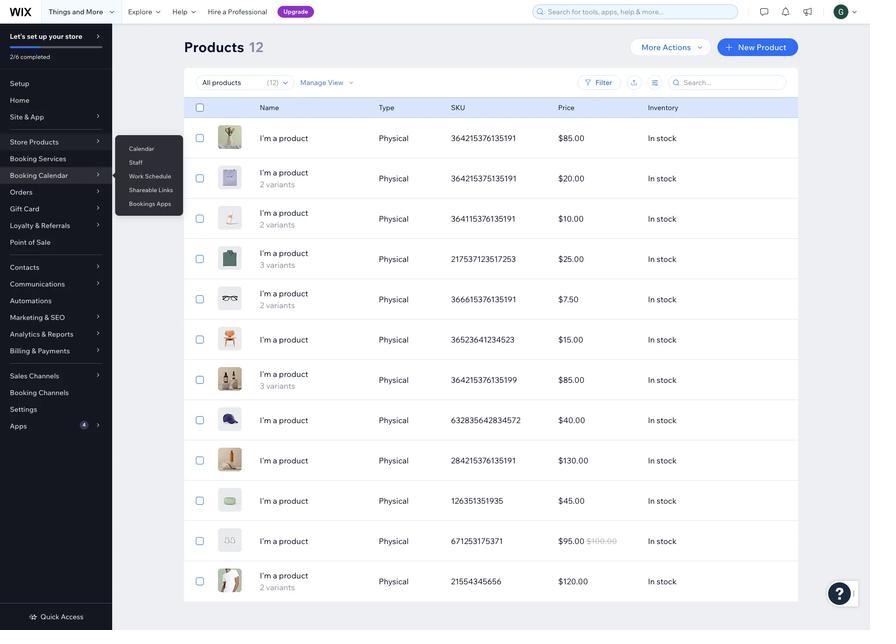 Task type: vqa. For each thing, say whether or not it's contained in the screenshot.
Sugarberry
no



Task type: locate. For each thing, give the bounding box(es) containing it.
i'm a product 2 variants for 366615376135191
[[260, 289, 308, 311]]

more left actions
[[642, 42, 661, 52]]

3 in stock link from the top
[[642, 207, 749, 231]]

$20.00
[[558, 174, 585, 184]]

1 vertical spatial i'm a product 3 variants
[[260, 370, 308, 391]]

5 i'm a product from the top
[[260, 497, 308, 506]]

booking inside popup button
[[10, 171, 37, 180]]

i'm a product 2 variants for 21554345656
[[260, 571, 308, 593]]

5 product from the top
[[279, 289, 308, 299]]

10 in stock link from the top
[[642, 490, 749, 513]]

4 in from the top
[[648, 254, 655, 264]]

booking for booking channels
[[10, 389, 37, 398]]

7 physical link from the top
[[373, 369, 445, 392]]

2 in stock from the top
[[648, 174, 677, 184]]

name
[[260, 103, 279, 112]]

new
[[738, 42, 755, 52]]

stock for 284215376135191
[[657, 456, 677, 466]]

2 i'm from the top
[[260, 168, 271, 178]]

12 down the 'professional' at top left
[[249, 38, 263, 56]]

setup link
[[0, 75, 112, 92]]

products up booking services
[[29, 138, 59, 147]]

2 in from the top
[[648, 174, 655, 184]]

communications
[[10, 280, 65, 289]]

1 vertical spatial calendar
[[39, 171, 68, 180]]

4 in stock link from the top
[[642, 248, 749, 271]]

$95.00
[[558, 537, 585, 547]]

1 vertical spatial products
[[29, 138, 59, 147]]

0 horizontal spatial more
[[86, 7, 103, 16]]

booking calendar button
[[0, 167, 112, 184]]

7 physical from the top
[[379, 375, 409, 385]]

in for 36523641234523
[[648, 335, 655, 345]]

4 stock from the top
[[657, 254, 677, 264]]

bookings apps
[[129, 200, 171, 208]]

6 in from the top
[[648, 335, 655, 345]]

0 horizontal spatial apps
[[10, 422, 27, 431]]

3 i'm a product link from the top
[[254, 415, 373, 427]]

9 product from the top
[[279, 456, 308, 466]]

0 vertical spatial more
[[86, 7, 103, 16]]

in for 364115376135191
[[648, 214, 655, 224]]

channels inside the sales channels popup button
[[29, 372, 59, 381]]

in stock link for 284215376135191
[[642, 449, 749, 473]]

2 i'm a product from the top
[[260, 335, 308, 345]]

7 stock from the top
[[657, 375, 677, 385]]

physical
[[379, 133, 409, 143], [379, 174, 409, 184], [379, 214, 409, 224], [379, 254, 409, 264], [379, 295, 409, 305], [379, 335, 409, 345], [379, 375, 409, 385], [379, 416, 409, 426], [379, 456, 409, 466], [379, 497, 409, 506], [379, 537, 409, 547], [379, 577, 409, 587]]

8 stock from the top
[[657, 416, 677, 426]]

physical link for 671253175371
[[373, 530, 445, 554]]

7 i'm from the top
[[260, 370, 271, 379]]

3 physical from the top
[[379, 214, 409, 224]]

booking services link
[[0, 151, 112, 167]]

completed
[[20, 53, 50, 61]]

6 in stock link from the top
[[642, 328, 749, 352]]

2 stock from the top
[[657, 174, 677, 184]]

9 in from the top
[[648, 456, 655, 466]]

12 physical link from the top
[[373, 570, 445, 594]]

$85.00 up $40.00
[[558, 375, 585, 385]]

help button
[[166, 0, 202, 24]]

12 for ( 12 )
[[269, 78, 276, 87]]

& right site
[[24, 113, 29, 122]]

None checkbox
[[196, 173, 204, 185], [196, 213, 204, 225], [196, 253, 204, 265], [196, 294, 204, 306], [196, 334, 204, 346], [196, 375, 204, 386], [196, 415, 204, 427], [196, 536, 204, 548], [196, 576, 204, 588], [196, 173, 204, 185], [196, 213, 204, 225], [196, 253, 204, 265], [196, 294, 204, 306], [196, 334, 204, 346], [196, 375, 204, 386], [196, 415, 204, 427], [196, 536, 204, 548], [196, 576, 204, 588]]

work
[[129, 173, 144, 180]]

2/6
[[10, 53, 19, 61]]

2 vertical spatial booking
[[10, 389, 37, 398]]

8 physical from the top
[[379, 416, 409, 426]]

in for 364215376135199
[[648, 375, 655, 385]]

1 vertical spatial 3
[[260, 381, 264, 391]]

physical for 364215376135199
[[379, 375, 409, 385]]

0 vertical spatial calendar
[[129, 145, 154, 153]]

physical for 284215376135191
[[379, 456, 409, 466]]

variants for 366615376135191
[[266, 301, 295, 311]]

Search for tools, apps, help & more... field
[[545, 5, 735, 19]]

1 horizontal spatial 12
[[269, 78, 276, 87]]

in stock
[[648, 133, 677, 143], [648, 174, 677, 184], [648, 214, 677, 224], [648, 254, 677, 264], [648, 295, 677, 305], [648, 335, 677, 345], [648, 375, 677, 385], [648, 416, 677, 426], [648, 456, 677, 466], [648, 497, 677, 506], [648, 537, 677, 547], [648, 577, 677, 587]]

calendar
[[129, 145, 154, 153], [39, 171, 68, 180]]

9 in stock from the top
[[648, 456, 677, 466]]

12 up name
[[269, 78, 276, 87]]

1 horizontal spatial products
[[184, 38, 244, 56]]

variants for 364115376135191
[[266, 220, 295, 230]]

0 vertical spatial apps
[[156, 200, 171, 208]]

work schedule link
[[115, 168, 183, 185]]

in for 21554345656
[[648, 577, 655, 587]]

2/6 completed
[[10, 53, 50, 61]]

seo
[[51, 313, 65, 322]]

in stock for 366615376135191
[[648, 295, 677, 305]]

physical for 364115376135191
[[379, 214, 409, 224]]

6 i'm from the top
[[260, 335, 271, 345]]

3 in from the top
[[648, 214, 655, 224]]

variants
[[266, 180, 295, 189], [266, 220, 295, 230], [266, 260, 295, 270], [266, 301, 295, 311], [266, 381, 295, 391], [266, 583, 295, 593]]

1 vertical spatial $85.00 link
[[552, 369, 642, 392]]

physical for 126351351935
[[379, 497, 409, 506]]

$85.00 link for 364215376135191
[[552, 126, 642, 150]]

671253175371 link
[[445, 530, 552, 554]]

marketing & seo button
[[0, 310, 112, 326]]

channels up settings link
[[39, 389, 69, 398]]

up
[[39, 32, 47, 41]]

in stock link for 126351351935
[[642, 490, 749, 513]]

0 horizontal spatial calendar
[[39, 171, 68, 180]]

i'm a product for 36523641234523
[[260, 335, 308, 345]]

4 i'm a product from the top
[[260, 456, 308, 466]]

3 i'm from the top
[[260, 208, 271, 218]]

12 physical from the top
[[379, 577, 409, 587]]

& right the loyalty
[[35, 221, 40, 230]]

6 product from the top
[[279, 335, 308, 345]]

11 in from the top
[[648, 537, 655, 547]]

settings link
[[0, 402, 112, 418]]

4 variants from the top
[[266, 301, 295, 311]]

364215376135199 link
[[445, 369, 552, 392]]

0 vertical spatial 3
[[260, 260, 264, 270]]

reports
[[48, 330, 73, 339]]

8 in stock link from the top
[[642, 409, 749, 433]]

2 for 366615376135191
[[260, 301, 264, 311]]

products
[[184, 38, 244, 56], [29, 138, 59, 147]]

stock for 364215376135199
[[657, 375, 677, 385]]

booking for booking calendar
[[10, 171, 37, 180]]

i'm a product for 284215376135191
[[260, 456, 308, 466]]

3 2 from the top
[[260, 301, 264, 311]]

help
[[172, 7, 188, 16]]

1 physical link from the top
[[373, 126, 445, 150]]

physical link
[[373, 126, 445, 150], [373, 167, 445, 190], [373, 207, 445, 231], [373, 248, 445, 271], [373, 288, 445, 312], [373, 328, 445, 352], [373, 369, 445, 392], [373, 409, 445, 433], [373, 449, 445, 473], [373, 490, 445, 513], [373, 530, 445, 554], [373, 570, 445, 594]]

type
[[379, 103, 394, 112]]

i'm a product for 632835642834572
[[260, 416, 308, 426]]

11 i'm from the top
[[260, 537, 271, 547]]

1 i'm a product from the top
[[260, 133, 308, 143]]

11 physical from the top
[[379, 537, 409, 547]]

8 physical link from the top
[[373, 409, 445, 433]]

3 i'm a product from the top
[[260, 416, 308, 426]]

0 horizontal spatial products
[[29, 138, 59, 147]]

things
[[49, 7, 71, 16]]

in stock link for 364215375135191
[[642, 167, 749, 190]]

variants for 217537123517253
[[266, 260, 295, 270]]

$85.00 down price
[[558, 133, 585, 143]]

$20.00 link
[[552, 167, 642, 190]]

stock for 126351351935
[[657, 497, 677, 506]]

physical link for 217537123517253
[[373, 248, 445, 271]]

9 stock from the top
[[657, 456, 677, 466]]

more actions button
[[630, 38, 712, 56]]

& for marketing
[[44, 313, 49, 322]]

7 in stock from the top
[[648, 375, 677, 385]]

contacts
[[10, 263, 39, 272]]

366615376135191 link
[[445, 288, 552, 312]]

card
[[24, 205, 39, 214]]

1 i'm a product 3 variants from the top
[[260, 249, 308, 270]]

2 in stock link from the top
[[642, 167, 749, 190]]

5 stock from the top
[[657, 295, 677, 305]]

2 variants from the top
[[266, 220, 295, 230]]

( 12 )
[[267, 78, 279, 87]]

& left "seo"
[[44, 313, 49, 322]]

calendar down services
[[39, 171, 68, 180]]

5 physical link from the top
[[373, 288, 445, 312]]

referrals
[[41, 221, 70, 230]]

$85.00 for 364215376135191
[[558, 133, 585, 143]]

$15.00
[[558, 335, 583, 345]]

2 for 364115376135191
[[260, 220, 264, 230]]

apps down the links
[[156, 200, 171, 208]]

i'm a product 2 variants for 364115376135191
[[260, 208, 308, 230]]

1 vertical spatial $85.00
[[558, 375, 585, 385]]

more
[[86, 7, 103, 16], [642, 42, 661, 52]]

5 variants from the top
[[266, 381, 295, 391]]

$120.00
[[558, 577, 588, 587]]

i'm a product link for 671253175371
[[254, 536, 373, 548]]

7 in from the top
[[648, 375, 655, 385]]

Search... field
[[681, 76, 783, 90]]

store
[[10, 138, 28, 147]]

automations
[[10, 297, 52, 306]]

$85.00 for 364215376135199
[[558, 375, 585, 385]]

i'm a product link
[[254, 132, 373, 144], [254, 334, 373, 346], [254, 415, 373, 427], [254, 455, 373, 467], [254, 496, 373, 507], [254, 536, 373, 548]]

10 stock from the top
[[657, 497, 677, 506]]

2
[[260, 180, 264, 189], [260, 220, 264, 230], [260, 301, 264, 311], [260, 583, 264, 593]]

$85.00 link up $20.00 link
[[552, 126, 642, 150]]

physical for 21554345656
[[379, 577, 409, 587]]

0 horizontal spatial 12
[[249, 38, 263, 56]]

None checkbox
[[196, 102, 204, 114], [196, 132, 204, 144], [196, 455, 204, 467], [196, 496, 204, 507], [196, 102, 204, 114], [196, 132, 204, 144], [196, 455, 204, 467], [196, 496, 204, 507]]

(
[[267, 78, 269, 87]]

8 in stock from the top
[[648, 416, 677, 426]]

3 physical link from the top
[[373, 207, 445, 231]]

0 vertical spatial $85.00
[[558, 133, 585, 143]]

home link
[[0, 92, 112, 109]]

$10.00
[[558, 214, 584, 224]]

1 horizontal spatial apps
[[156, 200, 171, 208]]

stock for 217537123517253
[[657, 254, 677, 264]]

2 physical from the top
[[379, 174, 409, 184]]

1 vertical spatial booking
[[10, 171, 37, 180]]

5 i'm a product link from the top
[[254, 496, 373, 507]]

1 stock from the top
[[657, 133, 677, 143]]

point
[[10, 238, 27, 247]]

settings
[[10, 406, 37, 414]]

4 in stock from the top
[[648, 254, 677, 264]]

more right "and"
[[86, 7, 103, 16]]

channels
[[29, 372, 59, 381], [39, 389, 69, 398]]

1 variants from the top
[[266, 180, 295, 189]]

stock for 366615376135191
[[657, 295, 677, 305]]

in stock link for 21554345656
[[642, 570, 749, 594]]

1 vertical spatial channels
[[39, 389, 69, 398]]

0 vertical spatial booking
[[10, 155, 37, 163]]

quick access button
[[29, 613, 83, 622]]

& right billing
[[32, 347, 36, 356]]

sidebar element
[[0, 24, 112, 631]]

i'm a product 2 variants for 364215375135191
[[260, 168, 308, 189]]

in stock for 364115376135191
[[648, 214, 677, 224]]

6 physical link from the top
[[373, 328, 445, 352]]

0 vertical spatial 12
[[249, 38, 263, 56]]

4 i'm a product link from the top
[[254, 455, 373, 467]]

store products button
[[0, 134, 112, 151]]

4 product from the top
[[279, 249, 308, 258]]

6 i'm a product from the top
[[260, 537, 308, 547]]

$120.00 link
[[552, 570, 642, 594]]

booking up orders
[[10, 171, 37, 180]]

2 $85.00 from the top
[[558, 375, 585, 385]]

stock
[[657, 133, 677, 143], [657, 174, 677, 184], [657, 214, 677, 224], [657, 254, 677, 264], [657, 295, 677, 305], [657, 335, 677, 345], [657, 375, 677, 385], [657, 416, 677, 426], [657, 456, 677, 466], [657, 497, 677, 506], [657, 537, 677, 547], [657, 577, 677, 587]]

1 $85.00 link from the top
[[552, 126, 642, 150]]

10 in stock from the top
[[648, 497, 677, 506]]

booking down "store" on the top of page
[[10, 155, 37, 163]]

6 stock from the top
[[657, 335, 677, 345]]

stock for 36523641234523
[[657, 335, 677, 345]]

12 in stock from the top
[[648, 577, 677, 587]]

& for analytics
[[41, 330, 46, 339]]

12 stock from the top
[[657, 577, 677, 587]]

in stock for 364215376135199
[[648, 375, 677, 385]]

& left the reports
[[41, 330, 46, 339]]

2 $85.00 link from the top
[[552, 369, 642, 392]]

0 vertical spatial channels
[[29, 372, 59, 381]]

i'm
[[260, 133, 271, 143], [260, 168, 271, 178], [260, 208, 271, 218], [260, 249, 271, 258], [260, 289, 271, 299], [260, 335, 271, 345], [260, 370, 271, 379], [260, 416, 271, 426], [260, 456, 271, 466], [260, 497, 271, 506], [260, 537, 271, 547], [260, 571, 271, 581]]

2 2 from the top
[[260, 220, 264, 230]]

i'm a product link for 284215376135191
[[254, 455, 373, 467]]

site & app button
[[0, 109, 112, 125]]

apps down settings
[[10, 422, 27, 431]]

1 vertical spatial 12
[[269, 78, 276, 87]]

i'm a product for 364215376135191
[[260, 133, 308, 143]]

calendar up staff
[[129, 145, 154, 153]]

1 vertical spatial apps
[[10, 422, 27, 431]]

5 in stock from the top
[[648, 295, 677, 305]]

5 physical from the top
[[379, 295, 409, 305]]

1 horizontal spatial more
[[642, 42, 661, 52]]

Unsaved view field
[[199, 76, 264, 90]]

set
[[27, 32, 37, 41]]

3 booking from the top
[[10, 389, 37, 398]]

1 booking from the top
[[10, 155, 37, 163]]

work schedule
[[129, 173, 171, 180]]

5 in from the top
[[648, 295, 655, 305]]

quick access
[[41, 613, 83, 622]]

in for 217537123517253
[[648, 254, 655, 264]]

physical for 632835642834572
[[379, 416, 409, 426]]

channels inside booking channels link
[[39, 389, 69, 398]]

i'm a product for 126351351935
[[260, 497, 308, 506]]

sale
[[36, 238, 51, 247]]

physical link for 364215375135191
[[373, 167, 445, 190]]

in stock for 364215375135191
[[648, 174, 677, 184]]

product
[[757, 42, 786, 52]]

filter button
[[578, 75, 621, 90]]

8 in from the top
[[648, 416, 655, 426]]

services
[[39, 155, 66, 163]]

6 variants from the top
[[266, 583, 295, 593]]

3
[[260, 260, 264, 270], [260, 381, 264, 391]]

11 stock from the top
[[657, 537, 677, 547]]

channels up the 'booking channels'
[[29, 372, 59, 381]]

$85.00 link up $40.00 link
[[552, 369, 642, 392]]

i'm a product for 671253175371
[[260, 537, 308, 547]]

7 in stock link from the top
[[642, 369, 749, 392]]

3 stock from the top
[[657, 214, 677, 224]]

10 physical link from the top
[[373, 490, 445, 513]]

3 variants from the top
[[266, 260, 295, 270]]

booking for booking services
[[10, 155, 37, 163]]

1 i'm from the top
[[260, 133, 271, 143]]

product
[[279, 133, 308, 143], [279, 168, 308, 178], [279, 208, 308, 218], [279, 249, 308, 258], [279, 289, 308, 299], [279, 335, 308, 345], [279, 370, 308, 379], [279, 416, 308, 426], [279, 456, 308, 466], [279, 497, 308, 506], [279, 537, 308, 547], [279, 571, 308, 581]]

physical link for 364115376135191
[[373, 207, 445, 231]]

physical link for 21554345656
[[373, 570, 445, 594]]

1 vertical spatial more
[[642, 42, 661, 52]]

4 2 from the top
[[260, 583, 264, 593]]

2 i'm a product 3 variants from the top
[[260, 370, 308, 391]]

products down hire
[[184, 38, 244, 56]]

12 in stock link from the top
[[642, 570, 749, 594]]

0 vertical spatial i'm a product 3 variants
[[260, 249, 308, 270]]

2 i'm a product link from the top
[[254, 334, 373, 346]]

more actions
[[642, 42, 691, 52]]

11 in stock link from the top
[[642, 530, 749, 554]]

shareable
[[129, 187, 157, 194]]

9 i'm from the top
[[260, 456, 271, 466]]

physical for 366615376135191
[[379, 295, 409, 305]]

stock for 364215375135191
[[657, 174, 677, 184]]

0 vertical spatial $85.00 link
[[552, 126, 642, 150]]

explore
[[128, 7, 152, 16]]

in stock link
[[642, 126, 749, 150], [642, 167, 749, 190], [642, 207, 749, 231], [642, 248, 749, 271], [642, 288, 749, 312], [642, 328, 749, 352], [642, 369, 749, 392], [642, 409, 749, 433], [642, 449, 749, 473], [642, 490, 749, 513], [642, 530, 749, 554], [642, 570, 749, 594]]

2 booking from the top
[[10, 171, 37, 180]]

&
[[24, 113, 29, 122], [35, 221, 40, 230], [44, 313, 49, 322], [41, 330, 46, 339], [32, 347, 36, 356]]

2 product from the top
[[279, 168, 308, 178]]

8 i'm from the top
[[260, 416, 271, 426]]

bookings
[[129, 200, 155, 208]]

3 for 364215376135199
[[260, 381, 264, 391]]

12 i'm from the top
[[260, 571, 271, 581]]

in for 284215376135191
[[648, 456, 655, 466]]

products 12
[[184, 38, 263, 56]]

6 i'm a product link from the top
[[254, 536, 373, 548]]

booking up settings
[[10, 389, 37, 398]]



Task type: describe. For each thing, give the bounding box(es) containing it.
variants for 21554345656
[[266, 583, 295, 593]]

orders
[[10, 188, 33, 197]]

11 product from the top
[[279, 537, 308, 547]]

store
[[65, 32, 82, 41]]

physical link for 36523641234523
[[373, 328, 445, 352]]

marketing
[[10, 313, 43, 322]]

stock for 21554345656
[[657, 577, 677, 587]]

manage
[[300, 78, 326, 87]]

21554345656
[[451, 577, 501, 587]]

in stock for 284215376135191
[[648, 456, 677, 466]]

in for 126351351935
[[648, 497, 655, 506]]

in stock link for 632835642834572
[[642, 409, 749, 433]]

12 for products 12
[[249, 38, 263, 56]]

i'm a product link for 364215376135191
[[254, 132, 373, 144]]

new product button
[[718, 38, 798, 56]]

36523641234523
[[451, 335, 515, 345]]

channels for booking channels
[[39, 389, 69, 398]]

stock for 671253175371
[[657, 537, 677, 547]]

1 horizontal spatial calendar
[[129, 145, 154, 153]]

booking calendar
[[10, 171, 68, 180]]

booking channels
[[10, 389, 69, 398]]

in stock for 217537123517253
[[648, 254, 677, 264]]

loyalty & referrals
[[10, 221, 70, 230]]

364215375135191
[[451, 174, 517, 184]]

upgrade button
[[278, 6, 314, 18]]

3 for 217537123517253
[[260, 260, 264, 270]]

10 product from the top
[[279, 497, 308, 506]]

364215376135199
[[451, 375, 517, 385]]

variants for 364215376135199
[[266, 381, 295, 391]]

in for 364215376135191
[[648, 133, 655, 143]]

gift
[[10, 205, 22, 214]]

physical for 671253175371
[[379, 537, 409, 547]]

contacts button
[[0, 259, 112, 276]]

in for 671253175371
[[648, 537, 655, 547]]

manage view
[[300, 78, 344, 87]]

8 product from the top
[[279, 416, 308, 426]]

2 for 21554345656
[[260, 583, 264, 593]]

& for site
[[24, 113, 29, 122]]

loyalty & referrals button
[[0, 218, 112, 234]]

in stock for 364215376135191
[[648, 133, 677, 143]]

gift card
[[10, 205, 39, 214]]

schedule
[[145, 173, 171, 180]]

channels for sales channels
[[29, 372, 59, 381]]

hire a professional link
[[202, 0, 273, 24]]

671253175371
[[451, 537, 503, 547]]

calendar link
[[115, 141, 183, 157]]

links
[[158, 187, 173, 194]]

physical for 364215375135191
[[379, 174, 409, 184]]

variants for 364215375135191
[[266, 180, 295, 189]]

physical link for 126351351935
[[373, 490, 445, 513]]

let's set up your store
[[10, 32, 82, 41]]

in stock link for 364215376135199
[[642, 369, 749, 392]]

in stock link for 671253175371
[[642, 530, 749, 554]]

store products
[[10, 138, 59, 147]]

284215376135191
[[451, 456, 516, 466]]

10 i'm from the top
[[260, 497, 271, 506]]

36523641234523 link
[[445, 328, 552, 352]]

physical link for 284215376135191
[[373, 449, 445, 473]]

in stock link for 366615376135191
[[642, 288, 749, 312]]

366615376135191
[[451, 295, 516, 305]]

$45.00 link
[[552, 490, 642, 513]]

sales channels
[[10, 372, 59, 381]]

analytics & reports button
[[0, 326, 112, 343]]

in stock link for 364215376135191
[[642, 126, 749, 150]]

professional
[[228, 7, 267, 16]]

364115376135191 link
[[445, 207, 552, 231]]

new product
[[738, 42, 786, 52]]

in stock for 632835642834572
[[648, 416, 677, 426]]

apps inside sidebar element
[[10, 422, 27, 431]]

5 i'm from the top
[[260, 289, 271, 299]]

217537123517253 link
[[445, 248, 552, 271]]

$10.00 link
[[552, 207, 642, 231]]

site
[[10, 113, 23, 122]]

in for 364215375135191
[[648, 174, 655, 184]]

1 product from the top
[[279, 133, 308, 143]]

4
[[82, 422, 86, 429]]

hire
[[208, 7, 221, 16]]

view
[[328, 78, 344, 87]]

filter
[[595, 78, 612, 87]]

$25.00 link
[[552, 248, 642, 271]]

632835642834572 link
[[445, 409, 552, 433]]

stock for 364215376135191
[[657, 133, 677, 143]]

gift card button
[[0, 201, 112, 218]]

7 product from the top
[[279, 370, 308, 379]]

home
[[10, 96, 29, 105]]

$85.00 link for 364215376135199
[[552, 369, 642, 392]]

364215376135191
[[451, 133, 516, 143]]

stock for 632835642834572
[[657, 416, 677, 426]]

marketing & seo
[[10, 313, 65, 322]]

physical link for 632835642834572
[[373, 409, 445, 433]]

$100.00
[[586, 537, 617, 547]]

actions
[[663, 42, 691, 52]]

more inside 'popup button'
[[642, 42, 661, 52]]

$25.00
[[558, 254, 584, 264]]

access
[[61, 613, 83, 622]]

and
[[72, 7, 84, 16]]

in stock link for 364115376135191
[[642, 207, 749, 231]]

12 product from the top
[[279, 571, 308, 581]]

& for billing
[[32, 347, 36, 356]]

i'm a product link for 126351351935
[[254, 496, 373, 507]]

billing & payments button
[[0, 343, 112, 360]]

communications button
[[0, 276, 112, 293]]

in stock for 21554345656
[[648, 577, 677, 587]]

i'm a product 3 variants for 364215376135199
[[260, 370, 308, 391]]

& for loyalty
[[35, 221, 40, 230]]

364215376135191 link
[[445, 126, 552, 150]]

of
[[28, 238, 35, 247]]

physical link for 364215376135191
[[373, 126, 445, 150]]

in stock for 671253175371
[[648, 537, 677, 547]]

let's
[[10, 32, 25, 41]]

$7.50 link
[[552, 288, 642, 312]]

stock for 364115376135191
[[657, 214, 677, 224]]

setup
[[10, 79, 29, 88]]

physical for 364215376135191
[[379, 133, 409, 143]]

in stock link for 217537123517253
[[642, 248, 749, 271]]

0 vertical spatial products
[[184, 38, 244, 56]]

i'm a product 3 variants for 217537123517253
[[260, 249, 308, 270]]

i'm a product link for 632835642834572
[[254, 415, 373, 427]]

2 for 364215375135191
[[260, 180, 264, 189]]

$40.00 link
[[552, 409, 642, 433]]

i'm a product link for 36523641234523
[[254, 334, 373, 346]]

$40.00
[[558, 416, 585, 426]]

in for 632835642834572
[[648, 416, 655, 426]]

4 i'm from the top
[[260, 249, 271, 258]]

shareable links link
[[115, 182, 183, 199]]

3 product from the top
[[279, 208, 308, 218]]

calendar inside popup button
[[39, 171, 68, 180]]

point of sale
[[10, 238, 51, 247]]

in stock for 36523641234523
[[648, 335, 677, 345]]

in stock link for 36523641234523
[[642, 328, 749, 352]]

products inside popup button
[[29, 138, 59, 147]]

$15.00 link
[[552, 328, 642, 352]]

staff link
[[115, 155, 183, 171]]

physical link for 366615376135191
[[373, 288, 445, 312]]

upgrade
[[283, 8, 308, 15]]

in for 366615376135191
[[648, 295, 655, 305]]

manage view button
[[300, 78, 355, 87]]

$7.50
[[558, 295, 579, 305]]

$130.00
[[558, 456, 588, 466]]

bookings apps link
[[115, 196, 183, 213]]

physical link for 364215376135199
[[373, 369, 445, 392]]

billing
[[10, 347, 30, 356]]



